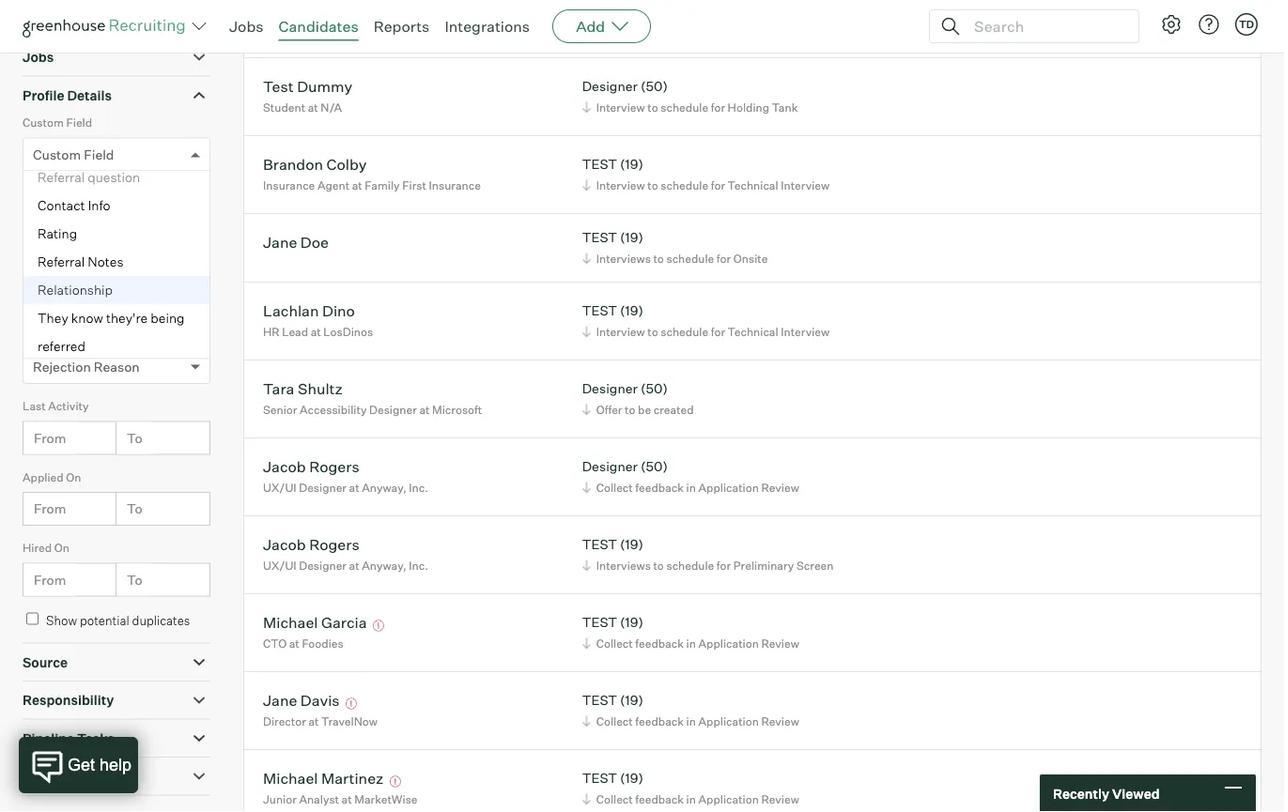 Task type: describe. For each thing, give the bounding box(es) containing it.
inc. for test (19)
[[409, 559, 428, 573]]

designer inside tara shultz senior accessibility designer at microsoft
[[369, 403, 417, 417]]

michael garcia link
[[263, 613, 367, 635]]

lachlan dino link
[[263, 301, 355, 323]]

feedback for travelnow
[[636, 715, 684, 729]]

1 vertical spatial custom
[[33, 146, 81, 163]]

losdinos
[[324, 325, 373, 339]]

relationship
[[38, 283, 113, 299]]

they
[[38, 311, 68, 327]]

0 horizontal spatial jobs
[[23, 49, 54, 66]]

test for insurance agent at family first insurance
[[582, 156, 617, 173]]

designer inside designer (50) offer to be created
[[582, 381, 638, 397]]

0 vertical spatial field
[[66, 116, 92, 130]]

dino
[[322, 301, 355, 320]]

applied on
[[23, 471, 81, 485]]

interviews to schedule for preliminary screen link
[[580, 557, 839, 575]]

michael martinez link
[[263, 769, 384, 791]]

schedule for colby
[[661, 178, 709, 192]]

to for tara shultz
[[625, 403, 636, 417]]

test for director at travelnow
[[582, 693, 617, 709]]

at right manager
[[312, 22, 323, 36]]

application for ux/ui designer at anyway, inc.
[[699, 481, 759, 495]]

test (19) interview to schedule for technical interview for dino
[[582, 303, 830, 339]]

manager
[[263, 22, 310, 36]]

patricia garcia has been in application review for more than 5 days image
[[369, 6, 386, 18]]

on for hired on
[[54, 542, 69, 556]]

add button
[[553, 9, 651, 43]]

contact
[[38, 198, 85, 214]]

interviews for test (19) interviews to schedule for preliminary screen
[[597, 559, 651, 573]]

to for brandon colby
[[648, 178, 658, 192]]

responsibility
[[23, 693, 114, 709]]

at inside brandon colby insurance agent at family first insurance
[[352, 178, 363, 192]]

designer (50) offer to be created
[[582, 381, 694, 417]]

pipeline tasks
[[23, 731, 115, 747]]

1 vertical spatial tag
[[99, 217, 122, 234]]

8 test from the top
[[582, 771, 617, 787]]

designer (50) collect feedback in application review
[[582, 459, 800, 495]]

be
[[638, 403, 651, 417]]

rating
[[38, 226, 77, 243]]

to for lachlan dino
[[648, 325, 658, 339]]

1 vertical spatial status
[[33, 288, 73, 305]]

michael garcia
[[263, 613, 367, 632]]

last activity
[[23, 400, 89, 414]]

info
[[88, 198, 111, 214]]

michael for michael garcia
[[263, 613, 318, 632]]

to for last activity
[[127, 430, 142, 447]]

Search text field
[[970, 13, 1122, 40]]

2 insurance from the left
[[429, 178, 481, 192]]

jane for jane doe
[[263, 233, 297, 252]]

tara shultz senior accessibility designer at microsoft
[[263, 379, 482, 417]]

collect feedback in application review link for michael martinez
[[580, 791, 804, 809]]

rejection reason element
[[23, 327, 211, 398]]

in inside designer (50) collect feedback in application review
[[687, 481, 696, 495]]

for for dino
[[711, 325, 726, 339]]

review inside designer (50) collect feedback in application review
[[762, 481, 800, 495]]

(19) for hr lead at losdinos
[[620, 303, 644, 319]]

davis
[[301, 691, 340, 710]]

profile
[[23, 87, 64, 104]]

from for applied
[[34, 501, 66, 518]]

0 vertical spatial tag
[[79, 187, 99, 201]]

collect feedback in application review link for jane davis
[[580, 713, 804, 731]]

offer to be created link
[[580, 401, 699, 419]]

preliminary
[[734, 559, 794, 573]]

designer up michael garcia
[[299, 559, 347, 573]]

1 vertical spatial field
[[84, 146, 114, 163]]

referred
[[38, 339, 86, 355]]

lachlan
[[263, 301, 319, 320]]

(19) for insurance agent at family first insurance
[[620, 156, 644, 173]]

referral for referral question
[[38, 170, 85, 186]]

manager at marketwise
[[263, 22, 388, 36]]

referral notes option
[[23, 249, 210, 277]]

dummy
[[297, 77, 353, 96]]

collect for travelnow
[[597, 715, 633, 729]]

pipeline
[[23, 731, 74, 747]]

lachlan dino hr lead at losdinos
[[263, 301, 373, 339]]

0 vertical spatial custom field
[[23, 116, 92, 130]]

michael martinez has been in application review for more than 5 days image
[[387, 777, 404, 788]]

ux/ui for designer (50)
[[263, 481, 297, 495]]

viewed
[[1113, 786, 1160, 802]]

they're
[[106, 311, 148, 327]]

n/a
[[321, 100, 342, 114]]

at down martinez
[[342, 793, 352, 807]]

reports
[[374, 17, 430, 36]]

type
[[99, 11, 131, 27]]

created
[[654, 403, 694, 417]]

show
[[46, 613, 77, 628]]

michael martinez
[[263, 769, 384, 788]]

jacob rogers link for designer
[[263, 457, 360, 479]]

jane davis has been in application review for more than 5 days image
[[343, 699, 360, 710]]

anyway, for designer
[[362, 481, 407, 495]]

greenhouse recruiting image
[[23, 15, 192, 38]]

tasks
[[77, 731, 115, 747]]

test (19) interviews to schedule for onsite
[[582, 229, 768, 266]]

lead
[[282, 325, 308, 339]]

candidate tag element
[[23, 185, 211, 256]]

potential
[[80, 613, 129, 628]]

duplicates
[[132, 613, 190, 628]]

junior analyst at marketwise
[[263, 793, 418, 807]]

source
[[23, 655, 68, 671]]

screen
[[797, 559, 834, 573]]

0 vertical spatial marketwise
[[325, 22, 388, 36]]

analyst
[[299, 793, 339, 807]]

tara shultz link
[[263, 379, 343, 401]]

test dummy link
[[263, 77, 353, 98]]

at inside the lachlan dino hr lead at losdinos
[[311, 325, 321, 339]]

review for cto at foodies
[[762, 637, 800, 651]]

in for cto at foodies
[[687, 637, 696, 651]]

interview to schedule for holding tank link
[[580, 98, 803, 116]]

interview for brandon colby
[[597, 178, 645, 192]]

designer inside designer (50) collect feedback in application review
[[582, 459, 638, 475]]

referral notes
[[38, 254, 124, 271]]

jane for jane davis
[[263, 691, 297, 710]]

hr
[[263, 325, 280, 339]]

colby
[[327, 155, 367, 174]]

brandon colby insurance agent at family first insurance
[[263, 155, 481, 192]]

cto at foodies
[[263, 637, 344, 651]]

jacob for designer
[[263, 457, 306, 476]]

schedule inside test (19) interviews to schedule for onsite
[[667, 252, 715, 266]]

1 vertical spatial candidate
[[33, 217, 96, 234]]

for for colby
[[711, 178, 726, 192]]

td
[[1240, 18, 1255, 31]]

tara
[[263, 379, 295, 398]]

interviews for test (19) interviews to schedule for onsite
[[597, 252, 651, 266]]

rogers for designer
[[309, 457, 360, 476]]

brandon
[[263, 155, 323, 174]]

question
[[88, 170, 140, 186]]

they know they're being referred
[[38, 311, 185, 355]]

2 collect feedback in application review link from the top
[[580, 479, 804, 497]]

jobs link
[[229, 17, 264, 36]]

show potential duplicates
[[46, 613, 190, 628]]

director
[[263, 715, 306, 729]]

to for jacob rogers
[[654, 559, 664, 573]]

to for test dummy
[[648, 100, 658, 114]]

education
[[23, 769, 87, 785]]

to for hired on
[[127, 572, 142, 589]]

td button
[[1232, 9, 1262, 39]]

integrations
[[445, 17, 530, 36]]

jane davis link
[[263, 691, 340, 713]]

microsoft
[[432, 403, 482, 417]]

test dummy student at n/a
[[263, 77, 353, 114]]

0 vertical spatial rejection reason
[[23, 329, 114, 343]]

travelnow
[[322, 715, 378, 729]]

schedule for dino
[[661, 325, 709, 339]]

interview to schedule for technical interview link for dino
[[580, 323, 835, 341]]

test (19) interviews to schedule for preliminary screen
[[582, 537, 834, 573]]

candidates
[[279, 17, 359, 36]]

inc. for designer (50)
[[409, 481, 428, 495]]

brandon colby link
[[263, 155, 367, 176]]

designer down accessibility
[[299, 481, 347, 495]]

interviews to schedule for onsite link
[[580, 250, 773, 268]]

agent
[[318, 178, 350, 192]]



Task type: locate. For each thing, give the bounding box(es) containing it.
rogers up garcia
[[309, 535, 360, 554]]

at left microsoft
[[420, 403, 430, 417]]

collect feedback in application review link
[[580, 20, 804, 38], [580, 479, 804, 497], [580, 635, 804, 653], [580, 713, 804, 731], [580, 791, 804, 809]]

to inside test (19) interviews to schedule for preliminary screen
[[654, 559, 664, 573]]

feedback for marketwise
[[636, 22, 684, 36]]

collect for marketwise
[[597, 22, 633, 36]]

for left "preliminary"
[[717, 559, 731, 573]]

rejection reason down they
[[23, 329, 114, 343]]

referral inside option
[[38, 254, 85, 271]]

4 test (19) collect feedback in application review from the top
[[582, 771, 800, 807]]

1 vertical spatial on
[[54, 542, 69, 556]]

anyway, down tara shultz senior accessibility designer at microsoft
[[362, 481, 407, 495]]

for up test (19) interviews to schedule for onsite
[[711, 178, 726, 192]]

0 vertical spatial on
[[66, 471, 81, 485]]

integrations link
[[445, 17, 530, 36]]

1 vertical spatial test (19) interview to schedule for technical interview
[[582, 303, 830, 339]]

shultz
[[298, 379, 343, 398]]

on for applied on
[[66, 471, 81, 485]]

3 collect feedback in application review link from the top
[[580, 635, 804, 653]]

onsite
[[734, 252, 768, 266]]

hired on
[[23, 542, 69, 556]]

1 vertical spatial rejection
[[33, 359, 91, 376]]

1 inc. from the top
[[409, 481, 428, 495]]

2 vertical spatial (50)
[[641, 459, 668, 475]]

1 rogers from the top
[[309, 457, 360, 476]]

to inside designer (50) offer to be created
[[625, 403, 636, 417]]

1 in from the top
[[687, 22, 696, 36]]

jacob rogers ux/ui designer at anyway, inc.
[[263, 457, 428, 495], [263, 535, 428, 573]]

schedule inside designer (50) interview to schedule for holding tank
[[661, 100, 709, 114]]

4 (19) from the top
[[620, 303, 644, 319]]

(50) inside designer (50) interview to schedule for holding tank
[[641, 78, 668, 95]]

jane davis
[[263, 691, 340, 710]]

interview to schedule for technical interview link
[[580, 176, 835, 194], [580, 323, 835, 341]]

2 (50) from the top
[[641, 381, 668, 397]]

field down details
[[66, 116, 92, 130]]

at inside tara shultz senior accessibility designer at microsoft
[[420, 403, 430, 417]]

8 (19) from the top
[[620, 771, 644, 787]]

schedule left holding
[[661, 100, 709, 114]]

0 vertical spatial status
[[23, 258, 57, 272]]

custom field down the profile details
[[23, 116, 92, 130]]

0 horizontal spatial insurance
[[263, 178, 315, 192]]

3 test (19) collect feedback in application review from the top
[[582, 693, 800, 729]]

0 vertical spatial referral
[[38, 170, 85, 186]]

1 horizontal spatial jobs
[[229, 17, 264, 36]]

cto
[[263, 637, 287, 651]]

2 interview to schedule for technical interview link from the top
[[580, 323, 835, 341]]

0 vertical spatial inc.
[[409, 481, 428, 495]]

1 vertical spatial inc.
[[409, 559, 428, 573]]

at up garcia
[[349, 559, 360, 573]]

0 vertical spatial from
[[34, 430, 66, 447]]

schedule inside test (19) interviews to schedule for preliminary screen
[[667, 559, 715, 573]]

None field
[[33, 139, 38, 171]]

for inside designer (50) interview to schedule for holding tank
[[711, 100, 726, 114]]

anyway, for test
[[362, 559, 407, 573]]

feedback inside designer (50) collect feedback in application review
[[636, 481, 684, 495]]

2 in from the top
[[687, 481, 696, 495]]

2 from from the top
[[34, 501, 66, 518]]

0 vertical spatial michael
[[263, 613, 318, 632]]

review for manager at marketwise
[[762, 22, 800, 36]]

jane up director
[[263, 691, 297, 710]]

ux/ui
[[263, 481, 297, 495], [263, 559, 297, 573]]

0 vertical spatial to
[[127, 430, 142, 447]]

add
[[576, 17, 605, 36]]

to for applied on
[[127, 501, 142, 518]]

1 jacob rogers ux/ui designer at anyway, inc. from the top
[[263, 457, 428, 495]]

candidate down contact
[[33, 217, 96, 234]]

2 jacob from the top
[[263, 535, 306, 554]]

candidate tag down contact info
[[33, 217, 122, 234]]

2 inc. from the top
[[409, 559, 428, 573]]

0 vertical spatial candidate tag
[[23, 187, 99, 201]]

for down the interviews to schedule for onsite link
[[711, 325, 726, 339]]

designer down add popup button on the top of page
[[582, 78, 638, 95]]

jane doe
[[263, 233, 329, 252]]

to
[[127, 430, 142, 447], [127, 501, 142, 518], [127, 572, 142, 589]]

director at travelnow
[[263, 715, 378, 729]]

interviews inside test (19) interviews to schedule for onsite
[[597, 252, 651, 266]]

to inside designer (50) interview to schedule for holding tank
[[648, 100, 658, 114]]

referral for referral notes
[[38, 254, 85, 271]]

ux/ui for test (19)
[[263, 559, 297, 573]]

(50) for jacob rogers
[[641, 459, 668, 475]]

on right hired
[[54, 542, 69, 556]]

custom field
[[23, 116, 92, 130], [33, 146, 114, 163]]

1 vertical spatial candidate tag
[[33, 217, 122, 234]]

1 interviews from the top
[[597, 252, 651, 266]]

interview to schedule for technical interview link for colby
[[580, 176, 835, 194]]

0 vertical spatial (50)
[[641, 78, 668, 95]]

referral question
[[38, 170, 140, 186]]

at down davis
[[309, 715, 319, 729]]

3 to from the top
[[127, 572, 142, 589]]

referral up contact
[[38, 170, 85, 186]]

from for last
[[34, 430, 66, 447]]

(50) inside designer (50) offer to be created
[[641, 381, 668, 397]]

interview for test dummy
[[597, 100, 645, 114]]

2 referral from the top
[[38, 254, 85, 271]]

0 vertical spatial test (19) interview to schedule for technical interview
[[582, 156, 830, 192]]

technical down "onsite"
[[728, 325, 779, 339]]

ux/ui down senior
[[263, 481, 297, 495]]

1 vertical spatial ux/ui
[[263, 559, 297, 573]]

schedule up test (19) interviews to schedule for onsite
[[661, 178, 709, 192]]

inc.
[[409, 481, 428, 495], [409, 559, 428, 573]]

from for hired
[[34, 572, 66, 589]]

5 in from the top
[[687, 793, 696, 807]]

from down applied on
[[34, 501, 66, 518]]

michael up cto at foodies
[[263, 613, 318, 632]]

for for dummy
[[711, 100, 726, 114]]

designer down offer
[[582, 459, 638, 475]]

3 test from the top
[[582, 229, 617, 246]]

0 vertical spatial technical
[[728, 178, 779, 192]]

tag
[[79, 187, 99, 201], [99, 217, 122, 234]]

test inside test (19) interviews to schedule for preliminary screen
[[582, 537, 617, 553]]

rogers down accessibility
[[309, 457, 360, 476]]

2 ux/ui from the top
[[263, 559, 297, 573]]

2 test (19) collect feedback in application review from the top
[[582, 615, 800, 651]]

configure image
[[1161, 13, 1183, 36]]

jane left 'doe'
[[263, 233, 297, 252]]

0 vertical spatial custom
[[23, 116, 64, 130]]

interview for lachlan dino
[[597, 325, 645, 339]]

jobs up profile
[[23, 49, 54, 66]]

2 michael from the top
[[263, 769, 318, 788]]

test for manager at marketwise
[[582, 0, 617, 17]]

1 vertical spatial from
[[34, 501, 66, 518]]

(19) for cto at foodies
[[620, 615, 644, 631]]

candidate up the rating
[[23, 187, 77, 201]]

0 vertical spatial jobs
[[229, 17, 264, 36]]

designer right accessibility
[[369, 403, 417, 417]]

for left holding
[[711, 100, 726, 114]]

1 from from the top
[[34, 430, 66, 447]]

jacob rogers link for test
[[263, 535, 360, 557]]

1 horizontal spatial insurance
[[429, 178, 481, 192]]

5 collect feedback in application review link from the top
[[580, 791, 804, 809]]

1 vertical spatial technical
[[728, 325, 779, 339]]

1 vertical spatial to
[[127, 501, 142, 518]]

2 review from the top
[[762, 481, 800, 495]]

(19) for ux/ui designer at anyway, inc.
[[620, 537, 644, 553]]

1 vertical spatial referral
[[38, 254, 85, 271]]

for inside test (19) interviews to schedule for onsite
[[717, 252, 731, 266]]

from down hired on
[[34, 572, 66, 589]]

1 insurance from the left
[[263, 178, 315, 192]]

tank
[[772, 100, 798, 114]]

holding
[[728, 100, 770, 114]]

to inside test (19) interviews to schedule for onsite
[[654, 252, 664, 266]]

reports link
[[374, 17, 430, 36]]

test inside test (19) interviews to schedule for onsite
[[582, 229, 617, 246]]

profile details
[[23, 87, 112, 104]]

rating option
[[23, 221, 210, 249]]

recently viewed
[[1054, 786, 1160, 802]]

jane inside 'link'
[[263, 691, 297, 710]]

1 interview to schedule for technical interview link from the top
[[580, 176, 835, 194]]

referral down the rating
[[38, 254, 85, 271]]

status
[[23, 258, 57, 272], [33, 288, 73, 305]]

family
[[365, 178, 400, 192]]

3 in from the top
[[687, 637, 696, 651]]

jacob rogers link down accessibility
[[263, 457, 360, 479]]

1 test (19) collect feedback in application review from the top
[[582, 0, 800, 36]]

to
[[648, 100, 658, 114], [648, 178, 658, 192], [654, 252, 664, 266], [648, 325, 658, 339], [625, 403, 636, 417], [654, 559, 664, 573]]

technical for lachlan dino
[[728, 325, 779, 339]]

0 vertical spatial interviews
[[597, 252, 651, 266]]

7 test from the top
[[582, 693, 617, 709]]

jacob up michael garcia
[[263, 535, 306, 554]]

1 test from the top
[[582, 0, 617, 17]]

1 (19) from the top
[[620, 0, 644, 17]]

status element
[[23, 256, 211, 327]]

collect inside designer (50) collect feedback in application review
[[597, 481, 633, 495]]

activity
[[48, 400, 89, 414]]

at
[[312, 22, 323, 36], [308, 100, 318, 114], [352, 178, 363, 192], [311, 325, 321, 339], [420, 403, 430, 417], [349, 481, 360, 495], [349, 559, 360, 573], [289, 637, 300, 651], [309, 715, 319, 729], [342, 793, 352, 807]]

application inside designer (50) collect feedback in application review
[[699, 481, 759, 495]]

5 review from the top
[[762, 793, 800, 807]]

in for manager at marketwise
[[687, 22, 696, 36]]

recently
[[1054, 786, 1110, 802]]

rejection down they
[[23, 329, 72, 343]]

tag down info
[[99, 217, 122, 234]]

schedule for dummy
[[661, 100, 709, 114]]

(50) inside designer (50) collect feedback in application review
[[641, 459, 668, 475]]

(19) inside test (19) interviews to schedule for preliminary screen
[[620, 537, 644, 553]]

michael up junior
[[263, 769, 318, 788]]

4 test from the top
[[582, 303, 617, 319]]

marketwise down patricia garcia has been in application review for more than 5 days icon
[[325, 22, 388, 36]]

reason down they know they're being referred
[[94, 359, 140, 376]]

being
[[151, 311, 185, 327]]

0 vertical spatial rejection
[[23, 329, 72, 343]]

field up referral question
[[84, 146, 114, 163]]

application type
[[23, 11, 131, 27]]

0 vertical spatial ux/ui
[[263, 481, 297, 495]]

2 jacob rogers ux/ui designer at anyway, inc. from the top
[[263, 535, 428, 573]]

in for director at travelnow
[[687, 715, 696, 729]]

for for rogers
[[717, 559, 731, 573]]

1 vertical spatial jacob rogers ux/ui designer at anyway, inc.
[[263, 535, 428, 573]]

2 feedback from the top
[[636, 481, 684, 495]]

for inside test (19) interviews to schedule for preliminary screen
[[717, 559, 731, 573]]

6 test from the top
[[582, 615, 617, 631]]

application for cto at foodies
[[699, 637, 759, 651]]

custom down profile
[[23, 116, 64, 130]]

for left "onsite"
[[717, 252, 731, 266]]

2 test from the top
[[582, 156, 617, 173]]

1 review from the top
[[762, 22, 800, 36]]

1 test (19) interview to schedule for technical interview from the top
[[582, 156, 830, 192]]

2 technical from the top
[[728, 325, 779, 339]]

in
[[687, 22, 696, 36], [687, 481, 696, 495], [687, 637, 696, 651], [687, 715, 696, 729], [687, 793, 696, 807]]

4 collect from the top
[[597, 715, 633, 729]]

marketwise
[[325, 22, 388, 36], [355, 793, 418, 807]]

0 vertical spatial jacob rogers link
[[263, 457, 360, 479]]

test (19) collect feedback in application review for marketwise
[[582, 0, 800, 36]]

interview
[[597, 100, 645, 114], [597, 178, 645, 192], [781, 178, 830, 192], [597, 325, 645, 339], [781, 325, 830, 339]]

1 vertical spatial jobs
[[23, 49, 54, 66]]

2 collect from the top
[[597, 481, 633, 495]]

0 vertical spatial interview to schedule for technical interview link
[[580, 176, 835, 194]]

at right cto
[[289, 637, 300, 651]]

on right "applied" at bottom
[[66, 471, 81, 485]]

3 (50) from the top
[[641, 459, 668, 475]]

none field inside custom field element
[[33, 139, 38, 171]]

0 vertical spatial jacob rogers ux/ui designer at anyway, inc.
[[263, 457, 428, 495]]

they know they're being referred option
[[23, 305, 210, 362]]

1 vertical spatial rejection reason
[[33, 359, 140, 376]]

offer
[[597, 403, 623, 417]]

3 (19) from the top
[[620, 229, 644, 246]]

1 jacob rogers link from the top
[[263, 457, 360, 479]]

3 review from the top
[[762, 637, 800, 651]]

jacob down senior
[[263, 457, 306, 476]]

insurance right first
[[429, 178, 481, 192]]

schedule left "preliminary"
[[667, 559, 715, 573]]

4 in from the top
[[687, 715, 696, 729]]

marketwise down "michael martinez has been in application review for more than 5 days" image at the bottom left of the page
[[355, 793, 418, 807]]

0 vertical spatial rogers
[[309, 457, 360, 476]]

collect
[[597, 22, 633, 36], [597, 481, 633, 495], [597, 637, 633, 651], [597, 715, 633, 729], [597, 793, 633, 807]]

1 referral from the top
[[38, 170, 85, 186]]

1 technical from the top
[[728, 178, 779, 192]]

know
[[71, 311, 103, 327]]

michael for michael martinez
[[263, 769, 318, 788]]

contact info option
[[23, 192, 210, 221]]

2 test (19) interview to schedule for technical interview from the top
[[582, 303, 830, 339]]

1 jacob from the top
[[263, 457, 306, 476]]

4 collect feedback in application review link from the top
[[580, 713, 804, 731]]

interviews inside test (19) interviews to schedule for preliminary screen
[[597, 559, 651, 573]]

interview inside designer (50) interview to schedule for holding tank
[[597, 100, 645, 114]]

custom field up referral question
[[33, 146, 114, 163]]

custom up referral question
[[33, 146, 81, 163]]

1 anyway, from the top
[[362, 481, 407, 495]]

rogers
[[309, 457, 360, 476], [309, 535, 360, 554]]

feedback for foodies
[[636, 637, 684, 651]]

anyway, up michael garcia has been in application review for more than 5 days image
[[362, 559, 407, 573]]

jane doe link
[[263, 233, 329, 254]]

relationship option
[[23, 277, 210, 305]]

jacob for test
[[263, 535, 306, 554]]

3 collect from the top
[[597, 637, 633, 651]]

from
[[34, 430, 66, 447], [34, 501, 66, 518], [34, 572, 66, 589]]

ux/ui up michael garcia
[[263, 559, 297, 573]]

status down the rating
[[23, 258, 57, 272]]

at down accessibility
[[349, 481, 360, 495]]

1 vertical spatial jane
[[263, 691, 297, 710]]

interview to schedule for technical interview link up test (19) interviews to schedule for onsite
[[580, 176, 835, 194]]

2 rogers from the top
[[309, 535, 360, 554]]

1 ux/ui from the top
[[263, 481, 297, 495]]

(50) down the be
[[641, 459, 668, 475]]

1 vertical spatial marketwise
[[355, 793, 418, 807]]

1 jane from the top
[[263, 233, 297, 252]]

at inside test dummy student at n/a
[[308, 100, 318, 114]]

designer (50) interview to schedule for holding tank
[[582, 78, 798, 114]]

4 feedback from the top
[[636, 715, 684, 729]]

at down colby
[[352, 178, 363, 192]]

test for ux/ui designer at anyway, inc.
[[582, 537, 617, 553]]

1 collect from the top
[[597, 22, 633, 36]]

(50) up the be
[[641, 381, 668, 397]]

jacob rogers ux/ui designer at anyway, inc. for test
[[263, 535, 428, 573]]

1 vertical spatial custom field
[[33, 146, 114, 163]]

schedule down the interviews to schedule for onsite link
[[661, 325, 709, 339]]

test
[[582, 0, 617, 17], [582, 156, 617, 173], [582, 229, 617, 246], [582, 303, 617, 319], [582, 537, 617, 553], [582, 615, 617, 631], [582, 693, 617, 709], [582, 771, 617, 787]]

7 (19) from the top
[[620, 693, 644, 709]]

1 collect feedback in application review link from the top
[[580, 20, 804, 38]]

test (19) collect feedback in application review for travelnow
[[582, 693, 800, 729]]

Show potential duplicates checkbox
[[26, 613, 39, 626]]

insurance down the brandon
[[263, 178, 315, 192]]

review for director at travelnow
[[762, 715, 800, 729]]

5 feedback from the top
[[636, 793, 684, 807]]

test for hr lead at losdinos
[[582, 303, 617, 319]]

reason down know at the left top
[[75, 329, 114, 343]]

(50) for test dummy
[[641, 78, 668, 95]]

test
[[263, 77, 294, 96]]

candidate tag
[[23, 187, 99, 201], [33, 217, 122, 234]]

0 vertical spatial jane
[[263, 233, 297, 252]]

1 vertical spatial anyway,
[[362, 559, 407, 573]]

last
[[23, 400, 46, 414]]

1 vertical spatial interview to schedule for technical interview link
[[580, 323, 835, 341]]

jacob rogers link up michael garcia
[[263, 535, 360, 557]]

michael garcia has been in application review for more than 5 days image
[[370, 621, 387, 632]]

schedule for rogers
[[667, 559, 715, 573]]

collect feedback in application review link for michael garcia
[[580, 635, 804, 653]]

schedule
[[661, 100, 709, 114], [661, 178, 709, 192], [667, 252, 715, 266], [661, 325, 709, 339], [667, 559, 715, 573]]

custom field element
[[23, 114, 211, 418]]

1 vertical spatial michael
[[263, 769, 318, 788]]

1 michael from the top
[[263, 613, 318, 632]]

0 vertical spatial candidate
[[23, 187, 77, 201]]

test (19) collect feedback in application review for foodies
[[582, 615, 800, 651]]

4 review from the top
[[762, 715, 800, 729]]

application for manager at marketwise
[[699, 22, 759, 36]]

technical up "onsite"
[[728, 178, 779, 192]]

(50) for tara shultz
[[641, 381, 668, 397]]

2 jacob rogers link from the top
[[263, 535, 360, 557]]

5 test from the top
[[582, 537, 617, 553]]

details
[[67, 87, 112, 104]]

5 collect from the top
[[597, 793, 633, 807]]

rejection reason down referred
[[33, 359, 140, 376]]

1 vertical spatial jacob
[[263, 535, 306, 554]]

0 vertical spatial anyway,
[[362, 481, 407, 495]]

foodies
[[302, 637, 344, 651]]

2 vertical spatial from
[[34, 572, 66, 589]]

0 vertical spatial jacob
[[263, 457, 306, 476]]

student
[[263, 100, 306, 114]]

application for director at travelnow
[[699, 715, 759, 729]]

test (19) interview to schedule for technical interview for colby
[[582, 156, 830, 192]]

test (19) interview to schedule for technical interview down interview to schedule for holding tank link
[[582, 156, 830, 192]]

at right lead
[[311, 325, 321, 339]]

designer inside designer (50) interview to schedule for holding tank
[[582, 78, 638, 95]]

1 (50) from the top
[[641, 78, 668, 95]]

collect for foodies
[[597, 637, 633, 651]]

(19) for director at travelnow
[[620, 693, 644, 709]]

jacob rogers ux/ui designer at anyway, inc. for designer
[[263, 457, 428, 495]]

test for cto at foodies
[[582, 615, 617, 631]]

schedule left "onsite"
[[667, 252, 715, 266]]

tag down referral question
[[79, 187, 99, 201]]

1 vertical spatial (50)
[[641, 381, 668, 397]]

technical
[[728, 178, 779, 192], [728, 325, 779, 339]]

accessibility
[[300, 403, 367, 417]]

1 feedback from the top
[[636, 22, 684, 36]]

jacob rogers ux/ui designer at anyway, inc. down accessibility
[[263, 457, 428, 495]]

applied
[[23, 471, 64, 485]]

technical for brandon colby
[[728, 178, 779, 192]]

jobs up test
[[229, 17, 264, 36]]

6 (19) from the top
[[620, 615, 644, 631]]

(50) up interview to schedule for holding tank link
[[641, 78, 668, 95]]

review
[[762, 22, 800, 36], [762, 481, 800, 495], [762, 637, 800, 651], [762, 715, 800, 729], [762, 793, 800, 807]]

interview to schedule for technical interview link down the interviews to schedule for onsite link
[[580, 323, 835, 341]]

1 vertical spatial interviews
[[597, 559, 651, 573]]

jacob rogers ux/ui designer at anyway, inc. up garcia
[[263, 535, 428, 573]]

status up they
[[33, 288, 73, 305]]

2 anyway, from the top
[[362, 559, 407, 573]]

on
[[66, 471, 81, 485], [54, 542, 69, 556]]

1 vertical spatial reason
[[94, 359, 140, 376]]

feedback
[[636, 22, 684, 36], [636, 481, 684, 495], [636, 637, 684, 651], [636, 715, 684, 729], [636, 793, 684, 807]]

test (19) interview to schedule for technical interview down the interviews to schedule for onsite link
[[582, 303, 830, 339]]

2 interviews from the top
[[597, 559, 651, 573]]

5 (19) from the top
[[620, 537, 644, 553]]

2 vertical spatial to
[[127, 572, 142, 589]]

anyway,
[[362, 481, 407, 495], [362, 559, 407, 573]]

(19) inside test (19) interviews to schedule for onsite
[[620, 229, 644, 246]]

2 (19) from the top
[[620, 156, 644, 173]]

3 from from the top
[[34, 572, 66, 589]]

rejection down referred
[[33, 359, 91, 376]]

contact info
[[38, 198, 111, 214]]

1 vertical spatial rogers
[[309, 535, 360, 554]]

insurance
[[263, 178, 315, 192], [429, 178, 481, 192]]

rogers for test
[[309, 535, 360, 554]]

senior
[[263, 403, 297, 417]]

candidate
[[23, 187, 77, 201], [33, 217, 96, 234]]

2 to from the top
[[127, 501, 142, 518]]

2 jane from the top
[[263, 691, 297, 710]]

at left n/a
[[308, 100, 318, 114]]

candidate tag down referral question
[[23, 187, 99, 201]]

3 feedback from the top
[[636, 637, 684, 651]]

designer up offer
[[582, 381, 638, 397]]

1 to from the top
[[127, 430, 142, 447]]

from down last activity
[[34, 430, 66, 447]]

0 vertical spatial reason
[[75, 329, 114, 343]]

martinez
[[321, 769, 384, 788]]

(19) for manager at marketwise
[[620, 0, 644, 17]]

1 vertical spatial jacob rogers link
[[263, 535, 360, 557]]



Task type: vqa. For each thing, say whether or not it's contained in the screenshot.
automatically
no



